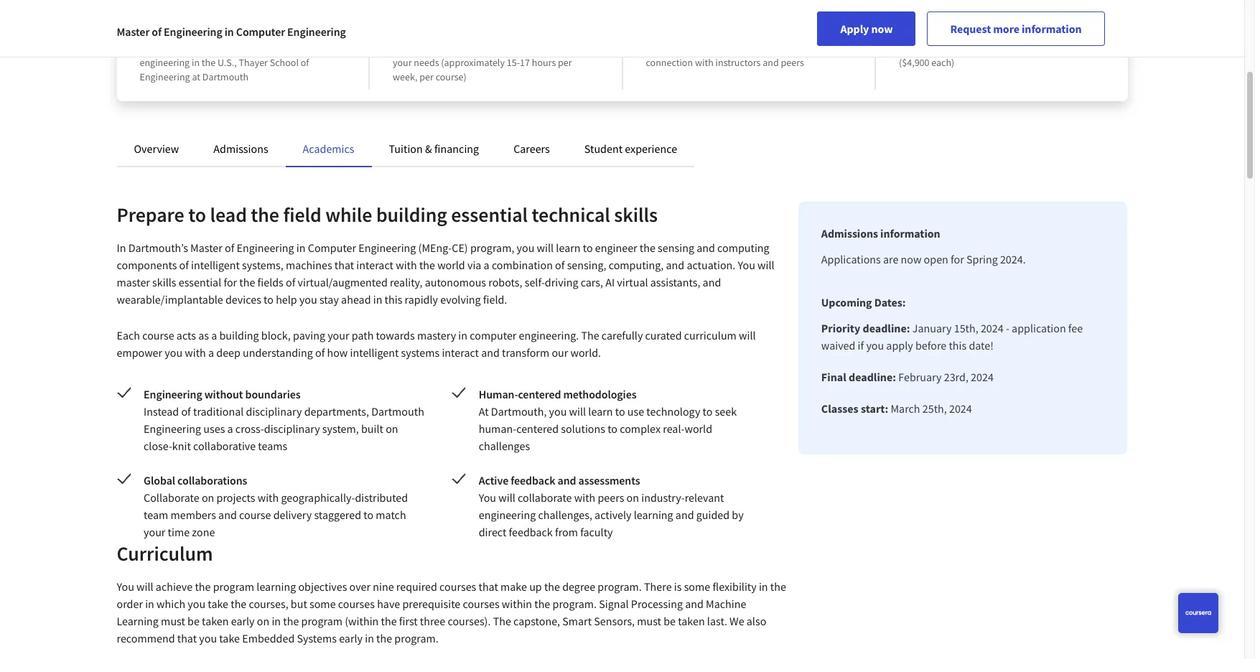 Task type: describe. For each thing, give the bounding box(es) containing it.
close-
[[144, 439, 172, 453]]

experience
[[625, 142, 678, 156]]

spring
[[967, 252, 998, 267]]

lead
[[210, 202, 247, 228]]

and up actuation.
[[697, 241, 715, 255]]

master
[[117, 275, 150, 290]]

1 horizontal spatial now
[[901, 252, 922, 267]]

you will achieve the program learning objectives over nine required courses that make up the degree program. there is some flexibility in the order in which you take the courses, but some courses have prerequisite courses within the program. signal processing and machine learning must be taken early on in the program (within the first three courses). the capstone, smart sensors, must be taken last. we also recommend that you take embedded systems early in the program.
[[117, 580, 787, 646]]

you inside $44,100 total cost pay only for courses you enroll in per term ($4,900 each)
[[985, 42, 1000, 55]]

1 vertical spatial take
[[219, 632, 240, 646]]

with inside active feedback and assessments you will collaborate with peers on industry-relevant engineering challenges, actively learning and guided by direct feedback from faculty
[[575, 491, 596, 505]]

engineering inside active feedback and assessments you will collaborate with peers on industry-relevant engineering challenges, actively learning and guided by direct feedback from faculty
[[479, 508, 536, 522]]

you inside each course acts as a building block, paving your path towards mastery in computer engineering. the carefully curated curriculum will empower you with a deep understanding of how intelligent systems interact and transform our world.
[[165, 346, 183, 360]]

january
[[913, 321, 952, 336]]

the left u.s.,
[[202, 56, 216, 69]]

team
[[144, 508, 168, 522]]

via
[[468, 258, 482, 272]]

and down relevant on the bottom of the page
[[676, 508, 694, 522]]

faculty
[[581, 525, 613, 540]]

at
[[192, 70, 200, 83]]

to up sensing,
[[583, 241, 593, 255]]

of down lead
[[225, 241, 234, 255]]

the down ivy
[[192, 42, 206, 55]]

hours
[[532, 56, 556, 69]]

upcoming
[[822, 295, 873, 310]]

challenges
[[479, 439, 530, 453]]

-
[[1006, 321, 1010, 336]]

the right "flexibility"
[[771, 580, 787, 594]]

1 taken from the left
[[202, 614, 229, 629]]

and up collaborate
[[558, 473, 577, 488]]

for inside the in dartmouth's master of engineering in computer engineering (meng-ce) program, you will learn to engineer the sensing and computing components of intelligent systems, machines that interact with the world via a combination of sensing, computing, and actuation. you will master skills essential for the fields of virtual/augmented reality, autonomous robots, self-driving cars, ai virtual assistants, and wearable/implantable devices to help you stay ahead in this rapidly evolving field.
[[224, 275, 237, 290]]

nine
[[373, 580, 394, 594]]

of up from
[[152, 24, 162, 39]]

empower
[[117, 346, 162, 360]]

in
[[117, 241, 126, 255]]

2 be from the left
[[664, 614, 676, 629]]

embedded
[[242, 632, 295, 646]]

in down courses,
[[272, 614, 281, 629]]

of inside engineering without boundaries instead of traditional disciplinary departments, dartmouth engineering uses a cross-disciplinary system, built on close-knit collaborative teams
[[181, 404, 191, 419]]

$44,100 total cost pay only for courses you enroll in per term ($4,900 each)
[[900, 22, 1075, 69]]

1 vertical spatial early
[[339, 632, 363, 646]]

system,
[[322, 422, 359, 436]]

teams
[[258, 439, 288, 453]]

the down (meng-
[[420, 258, 435, 272]]

the up devices
[[240, 275, 255, 290]]

and right projects,
[[792, 42, 808, 55]]

your for needs
[[393, 56, 412, 69]]

computer
[[470, 328, 517, 343]]

on inside you will achieve the program learning objectives over nine required courses that make up the degree program. there is some flexibility in the order in which you take the courses, but some courses have prerequisite courses within the program. signal processing and machine learning must be taken early on in the program (within the first three courses). the capstone, smart sensors, must be taken last. we also recommend that you take embedded systems early in the program.
[[257, 614, 270, 629]]

you left stay
[[300, 292, 317, 307]]

course inside each course acts as a building block, paving your path towards mastery in computer engineering. the carefully curated curriculum will empower you with a deep understanding of how intelligent systems interact and transform our world.
[[142, 328, 174, 343]]

master inside the in dartmouth's master of engineering in computer engineering (meng-ce) program, you will learn to engineer the sensing and computing components of intelligent systems, machines that interact with the world via a combination of sensing, computing, and actuation. you will master skills essential for the fields of virtual/augmented reality, autonomous robots, self-driving cars, ai virtual assistants, and wearable/implantable devices to help you stay ahead in this rapidly evolving field.
[[190, 241, 223, 255]]

have
[[377, 597, 400, 611]]

0 vertical spatial feedback
[[511, 473, 556, 488]]

world inside the in dartmouth's master of engineering in computer engineering (meng-ce) program, you will learn to engineer the sensing and computing components of intelligent systems, machines that interact with the world via a combination of sensing, computing, and actuation. you will master skills essential for the fields of virtual/augmented reality, autonomous robots, self-driving cars, ai virtual assistants, and wearable/implantable devices to help you stay ahead in this rapidly evolving field.
[[438, 258, 465, 272]]

0 vertical spatial essential
[[451, 202, 528, 228]]

knit
[[172, 439, 191, 453]]

transform
[[502, 346, 550, 360]]

the left courses,
[[231, 597, 247, 611]]

the down (within
[[377, 632, 392, 646]]

autonomous
[[425, 275, 486, 290]]

0 horizontal spatial program
[[213, 580, 254, 594]]

of up help at the left of the page
[[286, 275, 296, 290]]

to left lead
[[188, 202, 206, 228]]

0 horizontal spatial some
[[310, 597, 336, 611]]

cross-
[[236, 422, 264, 436]]

priority deadline:
[[822, 321, 911, 336]]

prerequisite
[[403, 597, 461, 611]]

first inside you will achieve the program learning objectives over nine required courses that make up the degree program. there is some flexibility in the order in which you take the courses, but some courses have prerequisite courses within the program. signal processing and machine learning must be taken early on in the program (within the first three courses). the capstone, smart sensors, must be taken last. we also recommend that you take embedded systems early in the program.
[[399, 614, 418, 629]]

1 must from the left
[[161, 614, 185, 629]]

15th,
[[955, 321, 979, 336]]

0 horizontal spatial computer
[[236, 24, 285, 39]]

courses).
[[448, 614, 491, 629]]

deadline: for final
[[849, 370, 897, 384]]

an
[[171, 22, 186, 40]]

student experience link
[[585, 142, 678, 156]]

of down dartmouth's
[[179, 258, 189, 272]]

before
[[916, 338, 947, 353]]

in right "flexibility"
[[759, 580, 768, 594]]

1 horizontal spatial skills
[[614, 202, 658, 228]]

guided
[[697, 508, 730, 522]]

flexibility
[[713, 580, 757, 594]]

at
[[479, 404, 489, 419]]

1 vertical spatial disciplinary
[[264, 422, 320, 436]]

acts
[[177, 328, 196, 343]]

capstone,
[[514, 614, 560, 629]]

1 horizontal spatial building
[[376, 202, 447, 228]]

to left use
[[616, 404, 625, 419]]

world inside the human-centered methodologies at dartmouth, you will learn to use technology to seek human-centered solutions to complex real-world challenges
[[685, 422, 713, 436]]

industry-
[[642, 491, 685, 505]]

each course acts as a building block, paving your path towards mastery in computer engineering. the carefully curated curriculum will empower you with a deep understanding of how intelligent systems interact and transform our world.
[[117, 328, 756, 360]]

in right order
[[145, 597, 154, 611]]

in inside each course acts as a building block, paving your path towards mastery in computer engineering. the carefully curated curriculum will empower you with a deep understanding of how intelligent systems interact and transform our world.
[[459, 328, 468, 343]]

courses down over
[[338, 597, 375, 611]]

the down have
[[381, 614, 397, 629]]

towards
[[376, 328, 415, 343]]

priority
[[822, 321, 861, 336]]

order
[[117, 597, 143, 611]]

0 vertical spatial centered
[[518, 387, 561, 402]]

2 horizontal spatial program.
[[598, 580, 642, 594]]

the down "but"
[[283, 614, 299, 629]]

admissions for admissions information
[[822, 226, 879, 241]]

the inside you will achieve the program learning objectives over nine required courses that make up the degree program. there is some flexibility in the order in which you take the courses, but some courses have prerequisite courses within the program. signal processing and machine learning must be taken early on in the program (within the first three courses). the capstone, smart sensors, must be taken last. we also recommend that you take embedded systems early in the program.
[[493, 614, 511, 629]]

active feedback and assessments you will collaborate with peers on industry-relevant engineering challenges, actively learning and guided by direct feedback from faculty
[[479, 473, 744, 540]]

a right as
[[211, 328, 217, 343]]

the right lead
[[251, 202, 279, 228]]

which
[[157, 597, 185, 611]]

courses up courses).
[[463, 597, 500, 611]]

geographically-
[[281, 491, 355, 505]]

&
[[425, 142, 432, 156]]

engineering up knit
[[144, 422, 201, 436]]

1 vertical spatial for
[[951, 252, 965, 267]]

collaborations
[[178, 473, 247, 488]]

on inside active feedback and assessments you will collaborate with peers on industry-relevant engineering challenges, actively learning and guided by direct feedback from faculty
[[627, 491, 639, 505]]

engineering.
[[519, 328, 579, 343]]

you inside the human-centered methodologies at dartmouth, you will learn to use technology to seek human-centered solutions to complex real-world challenges
[[549, 404, 567, 419]]

instructors
[[716, 56, 761, 69]]

applications
[[822, 252, 881, 267]]

learning inside you will achieve the program learning objectives over nine required courses that make up the degree program. there is some flexibility in the order in which you take the courses, but some courses have prerequisite courses within the program. signal processing and machine learning must be taken early on in the program (within the first three courses). the capstone, smart sensors, must be taken last. we also recommend that you take embedded systems early in the program.
[[257, 580, 296, 594]]

school
[[270, 56, 299, 69]]

and inside each course acts as a building block, paving your path towards mastery in computer engineering. the carefully curated curriculum will empower you with a deep understanding of how intelligent systems interact and transform our world.
[[482, 346, 500, 360]]

0 horizontal spatial per
[[420, 70, 434, 83]]

professional
[[226, 42, 278, 55]]

in inside earn an ivy league degree from one of the first professional schools of engineering in the u.s., thayer school of engineering at dartmouth
[[192, 56, 200, 69]]

ahead
[[341, 292, 371, 307]]

you inside january 15th, 2024 - application fee waived if you apply before this date!
[[867, 338, 885, 353]]

intelligent inside the in dartmouth's master of engineering in computer engineering (meng-ce) program, you will learn to engineer the sensing and computing components of intelligent systems, machines that interact with the world via a combination of sensing, computing, and actuation. you will master skills essential for the fields of virtual/augmented reality, autonomous robots, self-driving cars, ai virtual assistants, and wearable/implantable devices to help you stay ahead in this rapidly evolving field.
[[191, 258, 240, 272]]

videos,
[[680, 42, 710, 55]]

master of engineering in computer engineering
[[117, 24, 346, 39]]

delivery
[[273, 508, 312, 522]]

will down computing
[[758, 258, 775, 272]]

components
[[117, 258, 177, 272]]

of right one
[[182, 42, 190, 55]]

with inside each course acts as a building block, paving your path towards mastery in computer engineering. the carefully curated curriculum will empower you with a deep understanding of how intelligent systems interact and transform our world.
[[185, 346, 206, 360]]

you up combination
[[517, 241, 535, 255]]

this inside the in dartmouth's master of engineering in computer engineering (meng-ce) program, you will learn to engineer the sensing and computing components of intelligent systems, machines that interact with the world via a combination of sensing, computing, and actuation. you will master skills essential for the fields of virtual/augmented reality, autonomous robots, self-driving cars, ai virtual assistants, and wearable/implantable devices to help you stay ahead in this rapidly evolving field.
[[385, 292, 403, 307]]

that down which
[[177, 632, 197, 646]]

on inside complete the program on the schedule that suits your needs (approximately 15-17 hours per week, per course)
[[490, 42, 501, 55]]

learn inside the human-centered methodologies at dartmouth, you will learn to use technology to seek human-centered solutions to complex real-world challenges
[[589, 404, 613, 419]]

in up machines
[[297, 241, 306, 255]]

a inside the in dartmouth's master of engineering in computer engineering (meng-ce) program, you will learn to engineer the sensing and computing components of intelligent systems, machines that interact with the world via a combination of sensing, computing, and actuation. you will master skills essential for the fields of virtual/augmented reality, autonomous robots, self-driving cars, ai virtual assistants, and wearable/implantable devices to help you stay ahead in this rapidly evolving field.
[[484, 258, 490, 272]]

achieve
[[156, 580, 193, 594]]

lecture
[[646, 42, 678, 55]]

more
[[994, 22, 1020, 36]]

tuition & financing
[[389, 142, 479, 156]]

will inside each course acts as a building block, paving your path towards mastery in computer engineering. the carefully curated curriculum will empower you with a deep understanding of how intelligent systems interact and transform our world.
[[739, 328, 756, 343]]

to left 'complex'
[[608, 422, 618, 436]]

you right which
[[188, 597, 206, 611]]

first inside earn an ivy league degree from one of the first professional schools of engineering in the u.s., thayer school of engineering at dartmouth
[[208, 42, 224, 55]]

the right achieve
[[195, 580, 211, 594]]

you left embedded
[[199, 632, 217, 646]]

hands-
[[712, 42, 741, 55]]

course inside global collaborations collaborate on projects with geographically-distributed team members and course delivery staggered to match your time zone
[[239, 508, 271, 522]]

smart
[[563, 614, 592, 629]]

human-
[[479, 387, 518, 402]]

solutions
[[561, 422, 606, 436]]

and inside global collaborations collaborate on projects with geographically-distributed team members and course delivery staggered to match your time zone
[[218, 508, 237, 522]]

a left deep
[[208, 346, 214, 360]]

will inside active feedback and assessments you will collaborate with peers on industry-relevant engineering challenges, actively learning and guided by direct feedback from faculty
[[499, 491, 516, 505]]

careers
[[514, 142, 550, 156]]

and down projects,
[[763, 56, 779, 69]]

2 taken from the left
[[678, 614, 705, 629]]

the up computing,
[[640, 241, 656, 255]]

0 vertical spatial disciplinary
[[246, 404, 302, 419]]

but
[[291, 597, 307, 611]]

the right up
[[545, 580, 560, 594]]

boundaries
[[245, 387, 301, 402]]

engineering up instead
[[144, 387, 202, 402]]

2024 for classes start: march 25th, 2024
[[950, 402, 973, 416]]

in right ahead at left top
[[373, 292, 383, 307]]

1 horizontal spatial some
[[684, 580, 711, 594]]

degree inside earn an ivy league degree from one of the first professional schools of engineering in the u.s., thayer school of engineering at dartmouth
[[256, 22, 299, 40]]

will up combination
[[537, 241, 554, 255]]

on inside engineering without boundaries instead of traditional disciplinary departments, dartmouth engineering uses a cross-disciplinary system, built on close-knit collaborative teams
[[386, 422, 398, 436]]

challenges,
[[538, 508, 593, 522]]

you inside the in dartmouth's master of engineering in computer engineering (meng-ce) program, you will learn to engineer the sensing and computing components of intelligent systems, machines that interact with the world via a combination of sensing, computing, and actuation. you will master skills essential for the fields of virtual/augmented reality, autonomous robots, self-driving cars, ai virtual assistants, and wearable/implantable devices to help you stay ahead in this rapidly evolving field.
[[738, 258, 756, 272]]

in inside $44,100 total cost pay only for courses you enroll in per term ($4,900 each)
[[1029, 42, 1037, 55]]

uses
[[204, 422, 225, 436]]

information inside button
[[1022, 22, 1082, 36]]

will inside you will achieve the program learning objectives over nine required courses that make up the degree program. there is some flexibility in the order in which you take the courses, but some courses have prerequisite courses within the program. signal processing and machine learning must be taken early on in the program (within the first three courses). the capstone, smart sensors, must be taken last. we also recommend that you take embedded systems early in the program.
[[137, 580, 153, 594]]

ce)
[[452, 241, 468, 255]]

that inside complete the program on the schedule that suits your needs (approximately 15-17 hours per week, per course)
[[559, 42, 576, 55]]

academics link
[[303, 142, 355, 156]]

1 vertical spatial feedback
[[509, 525, 553, 540]]

engineering up one
[[164, 24, 222, 39]]

global
[[144, 473, 175, 488]]

one
[[164, 42, 180, 55]]

1 vertical spatial centered
[[517, 422, 559, 436]]

admissions for admissions
[[214, 142, 268, 156]]

2024 inside january 15th, 2024 - application fee waived if you apply before this date!
[[981, 321, 1004, 336]]

signal
[[599, 597, 629, 611]]

engineering down prepare to lead the field while building essential technical skills
[[359, 241, 416, 255]]

skills inside the in dartmouth's master of engineering in computer engineering (meng-ce) program, you will learn to engineer the sensing and computing components of intelligent systems, machines that interact with the world via a combination of sensing, computing, and actuation. you will master skills essential for the fields of virtual/augmented reality, autonomous robots, self-driving cars, ai virtual assistants, and wearable/implantable devices to help you stay ahead in this rapidly evolving field.
[[152, 275, 176, 290]]

dartmouth inside engineering without boundaries instead of traditional disciplinary departments, dartmouth engineering uses a cross-disciplinary system, built on close-knit collaborative teams
[[372, 404, 424, 419]]

0 vertical spatial master
[[117, 24, 150, 39]]

while
[[326, 202, 372, 228]]

match
[[376, 508, 406, 522]]

peers inside active feedback and assessments you will collaborate with peers on industry-relevant engineering challenges, actively learning and guided by direct feedback from faculty
[[598, 491, 625, 505]]



Task type: locate. For each thing, give the bounding box(es) containing it.
1 vertical spatial essential
[[179, 275, 221, 290]]

program up courses,
[[213, 580, 254, 594]]

2 vertical spatial program.
[[395, 632, 439, 646]]

skills up engineer on the top of page
[[614, 202, 658, 228]]

deadline: up 'apply'
[[863, 321, 911, 336]]

the down within
[[493, 614, 511, 629]]

take right which
[[208, 597, 229, 611]]

your inside each course acts as a building block, paving your path towards mastery in computer engineering. the carefully curated curriculum will empower you with a deep understanding of how intelligent systems interact and transform our world.
[[328, 328, 350, 343]]

field
[[283, 202, 322, 228]]

0 vertical spatial engineering
[[140, 56, 190, 69]]

centered
[[518, 387, 561, 402], [517, 422, 559, 436]]

some down 'objectives'
[[310, 597, 336, 611]]

path
[[352, 328, 374, 343]]

engineering inside earn an ivy league degree from one of the first professional schools of engineering in the u.s., thayer school of engineering at dartmouth
[[140, 56, 190, 69]]

1 horizontal spatial course
[[239, 508, 271, 522]]

apply
[[887, 338, 914, 353]]

to inside global collaborations collaborate on projects with geographically-distributed team members and course delivery staggered to match your time zone
[[364, 508, 374, 522]]

first
[[208, 42, 224, 55], [399, 614, 418, 629]]

0 vertical spatial this
[[385, 292, 403, 307]]

0 vertical spatial world
[[438, 258, 465, 272]]

0 horizontal spatial early
[[231, 614, 255, 629]]

will inside the human-centered methodologies at dartmouth, you will learn to use technology to seek human-centered solutions to complex real-world challenges
[[569, 404, 586, 419]]

must
[[161, 614, 185, 629], [637, 614, 662, 629]]

1 vertical spatial some
[[310, 597, 336, 611]]

final deadline: february 23rd, 2024
[[822, 370, 994, 384]]

engineering
[[140, 56, 190, 69], [479, 508, 536, 522]]

0 horizontal spatial interact
[[357, 258, 394, 272]]

of left how
[[315, 346, 325, 360]]

0 horizontal spatial peers
[[598, 491, 625, 505]]

2024 right 23rd,
[[971, 370, 994, 384]]

final
[[822, 370, 847, 384]]

program inside complete the program on the schedule that suits your needs (approximately 15-17 hours per week, per course)
[[452, 42, 488, 55]]

(within
[[345, 614, 379, 629]]

0 horizontal spatial you
[[117, 580, 134, 594]]

disciplinary up 'teams'
[[264, 422, 320, 436]]

1 vertical spatial your
[[328, 328, 350, 343]]

1 horizontal spatial interact
[[442, 346, 479, 360]]

1 vertical spatial interact
[[442, 346, 479, 360]]

with
[[695, 56, 714, 69], [396, 258, 417, 272], [185, 346, 206, 360], [258, 491, 279, 505], [575, 491, 596, 505]]

some
[[684, 580, 711, 594], [310, 597, 336, 611]]

0 vertical spatial the
[[582, 328, 600, 343]]

in down (within
[[365, 632, 374, 646]]

on up (approximately
[[490, 42, 501, 55]]

1 vertical spatial intelligent
[[350, 346, 399, 360]]

on down collaborations
[[202, 491, 214, 505]]

u.s.,
[[218, 56, 237, 69]]

a inside engineering without boundaries instead of traditional disciplinary departments, dartmouth engineering uses a cross-disciplinary system, built on close-knit collaborative teams
[[227, 422, 233, 436]]

master down lead
[[190, 241, 223, 255]]

1 vertical spatial this
[[949, 338, 967, 353]]

and up assistants, at the right top of the page
[[666, 258, 685, 272]]

0 vertical spatial building
[[376, 202, 447, 228]]

block,
[[261, 328, 291, 343]]

0 horizontal spatial first
[[208, 42, 224, 55]]

will up order
[[137, 580, 153, 594]]

assessments
[[579, 473, 641, 488]]

1 vertical spatial course
[[239, 508, 271, 522]]

on inside lecture videos, hands-on projects, and connection with instructors and peers
[[741, 42, 752, 55]]

degree up smart
[[563, 580, 596, 594]]

each)
[[932, 56, 955, 69]]

first up u.s.,
[[208, 42, 224, 55]]

with up reality,
[[396, 258, 417, 272]]

without
[[205, 387, 243, 402]]

courses,
[[249, 597, 289, 611]]

0 horizontal spatial be
[[188, 614, 200, 629]]

in
[[225, 24, 234, 39], [1029, 42, 1037, 55], [192, 56, 200, 69], [297, 241, 306, 255], [373, 292, 383, 307], [459, 328, 468, 343], [759, 580, 768, 594], [145, 597, 154, 611], [272, 614, 281, 629], [365, 632, 374, 646]]

your inside complete the program on the schedule that suits your needs (approximately 15-17 hours per week, per course)
[[393, 56, 412, 69]]

with inside global collaborations collaborate on projects with geographically-distributed team members and course delivery staggered to match your time zone
[[258, 491, 279, 505]]

0 horizontal spatial course
[[142, 328, 174, 343]]

per left term
[[1039, 42, 1053, 55]]

stay
[[320, 292, 339, 307]]

understanding
[[243, 346, 313, 360]]

2 horizontal spatial program
[[452, 42, 488, 55]]

dartmouth down u.s.,
[[202, 70, 249, 83]]

actuation.
[[687, 258, 736, 272]]

the inside each course acts as a building block, paving your path towards mastery in computer engineering. the carefully curated curriculum will empower you with a deep understanding of how intelligent systems interact and transform our world.
[[582, 328, 600, 343]]

disciplinary down the boundaries
[[246, 404, 302, 419]]

your for path
[[328, 328, 350, 343]]

from
[[140, 42, 162, 55]]

take left embedded
[[219, 632, 240, 646]]

0 vertical spatial computer
[[236, 24, 285, 39]]

seek
[[715, 404, 737, 419]]

use
[[628, 404, 645, 419]]

in dartmouth's master of engineering in computer engineering (meng-ce) program, you will learn to engineer the sensing and computing components of intelligent systems, machines that interact with the world via a combination of sensing, computing, and actuation. you will master skills essential for the fields of virtual/augmented reality, autonomous robots, self-driving cars, ai virtual assistants, and wearable/implantable devices to help you stay ahead in this rapidly evolving field.
[[117, 241, 775, 307]]

2 must from the left
[[637, 614, 662, 629]]

curriculum
[[117, 541, 213, 567]]

you inside you will achieve the program learning objectives over nine required courses that make up the degree program. there is some flexibility in the order in which you take the courses, but some courses have prerequisite courses within the program. signal processing and machine learning must be taken early on in the program (within the first three courses). the capstone, smart sensors, must be taken last. we also recommend that you take embedded systems early in the program.
[[117, 580, 134, 594]]

how
[[327, 346, 348, 360]]

connection
[[646, 56, 693, 69]]

overview link
[[134, 142, 179, 156]]

and down the computer
[[482, 346, 500, 360]]

the up capstone,
[[535, 597, 551, 611]]

2 vertical spatial per
[[420, 70, 434, 83]]

this
[[385, 292, 403, 307], [949, 338, 967, 353]]

degree
[[256, 22, 299, 40], [563, 580, 596, 594]]

league
[[210, 22, 254, 40]]

1 horizontal spatial computer
[[308, 241, 356, 255]]

2 vertical spatial you
[[117, 580, 134, 594]]

computer inside the in dartmouth's master of engineering in computer engineering (meng-ce) program, you will learn to engineer the sensing and computing components of intelligent systems, machines that interact with the world via a combination of sensing, computing, and actuation. you will master skills essential for the fields of virtual/augmented reality, autonomous robots, self-driving cars, ai virtual assistants, and wearable/implantable devices to help you stay ahead in this rapidly evolving field.
[[308, 241, 356, 255]]

1 vertical spatial the
[[493, 614, 511, 629]]

dartmouth inside earn an ivy league degree from one of the first professional schools of engineering in the u.s., thayer school of engineering at dartmouth
[[202, 70, 249, 83]]

engineering up direct
[[479, 508, 536, 522]]

learning down industry-
[[634, 508, 674, 522]]

1 vertical spatial you
[[479, 491, 496, 505]]

0 vertical spatial interact
[[357, 258, 394, 272]]

2 horizontal spatial per
[[1039, 42, 1053, 55]]

our
[[552, 346, 569, 360]]

intelligent inside each course acts as a building block, paving your path towards mastery in computer engineering. the carefully curated curriculum will empower you with a deep understanding of how intelligent systems interact and transform our world.
[[350, 346, 399, 360]]

that inside the in dartmouth's master of engineering in computer engineering (meng-ce) program, you will learn to engineer the sensing and computing components of intelligent systems, machines that interact with the world via a combination of sensing, computing, and actuation. you will master skills essential for the fields of virtual/augmented reality, autonomous robots, self-driving cars, ai virtual assistants, and wearable/implantable devices to help you stay ahead in this rapidly evolving field.
[[335, 258, 354, 272]]

courses inside $44,100 total cost pay only for courses you enroll in per term ($4,900 each)
[[951, 42, 983, 55]]

for inside $44,100 total cost pay only for courses you enroll in per term ($4,900 each)
[[937, 42, 949, 55]]

objectives
[[298, 580, 347, 594]]

your inside global collaborations collaborate on projects with geographically-distributed team members and course delivery staggered to match your time zone
[[144, 525, 166, 540]]

on up embedded
[[257, 614, 270, 629]]

1 horizontal spatial the
[[582, 328, 600, 343]]

early
[[231, 614, 255, 629], [339, 632, 363, 646]]

first left three
[[399, 614, 418, 629]]

building inside each course acts as a building block, paving your path towards mastery in computer engineering. the carefully curated curriculum will empower you with a deep understanding of how intelligent systems interact and transform our world.
[[219, 328, 259, 343]]

staggered
[[314, 508, 361, 522]]

for right open
[[951, 252, 965, 267]]

of down the schools
[[301, 56, 309, 69]]

of inside each course acts as a building block, paving your path towards mastery in computer engineering. the carefully curated curriculum will empower you with a deep understanding of how intelligent systems interact and transform our world.
[[315, 346, 325, 360]]

with up challenges,
[[575, 491, 596, 505]]

for up devices
[[224, 275, 237, 290]]

17
[[520, 56, 530, 69]]

human-centered methodologies at dartmouth, you will learn to use technology to seek human-centered solutions to complex real-world challenges
[[479, 387, 737, 453]]

virtual/augmented
[[298, 275, 388, 290]]

world up autonomous
[[438, 258, 465, 272]]

1 horizontal spatial intelligent
[[350, 346, 399, 360]]

1 horizontal spatial must
[[637, 614, 662, 629]]

($4,900
[[900, 56, 930, 69]]

classes
[[822, 402, 859, 416]]

0 horizontal spatial intelligent
[[191, 258, 240, 272]]

over
[[350, 580, 371, 594]]

interact up reality,
[[357, 258, 394, 272]]

program,
[[471, 241, 515, 255]]

1 horizontal spatial learning
[[634, 508, 674, 522]]

now
[[872, 22, 893, 36], [901, 252, 922, 267]]

world down the technology
[[685, 422, 713, 436]]

each
[[117, 328, 140, 343]]

1 vertical spatial now
[[901, 252, 922, 267]]

now right apply
[[872, 22, 893, 36]]

1 horizontal spatial admissions
[[822, 226, 879, 241]]

are
[[884, 252, 899, 267]]

2024
[[981, 321, 1004, 336], [971, 370, 994, 384], [950, 402, 973, 416]]

total
[[950, 22, 978, 40]]

that left make
[[479, 580, 498, 594]]

essential up wearable/implantable
[[179, 275, 221, 290]]

apply now button
[[818, 11, 916, 46]]

2024 right the 25th,
[[950, 402, 973, 416]]

0 horizontal spatial the
[[493, 614, 511, 629]]

0 vertical spatial admissions
[[214, 142, 268, 156]]

fields
[[258, 275, 284, 290]]

systems,
[[242, 258, 284, 272]]

1 horizontal spatial program
[[301, 614, 343, 629]]

on inside global collaborations collaborate on projects with geographically-distributed team members and course delivery staggered to match your time zone
[[202, 491, 214, 505]]

1 horizontal spatial program.
[[553, 597, 597, 611]]

with inside lecture videos, hands-on projects, and connection with instructors and peers
[[695, 56, 714, 69]]

courses down total
[[951, 42, 983, 55]]

0 horizontal spatial program.
[[395, 632, 439, 646]]

building up (meng-
[[376, 202, 447, 228]]

to left seek
[[703, 404, 713, 419]]

degree inside you will achieve the program learning objectives over nine required courses that make up the degree program. there is some flexibility in the order in which you take the courses, but some courses have prerequisite courses within the program. signal processing and machine learning must be taken early on in the program (within the first three courses). the capstone, smart sensors, must be taken last. we also recommend that you take embedded systems early in the program.
[[563, 580, 596, 594]]

0 horizontal spatial dartmouth
[[202, 70, 249, 83]]

centered up dartmouth,
[[518, 387, 561, 402]]

1 vertical spatial per
[[558, 56, 572, 69]]

learning up courses,
[[257, 580, 296, 594]]

1 vertical spatial information
[[881, 226, 941, 241]]

2024 for final deadline: february 23rd, 2024
[[971, 370, 994, 384]]

admissions link
[[214, 142, 268, 156]]

as
[[198, 328, 209, 343]]

essential inside the in dartmouth's master of engineering in computer engineering (meng-ce) program, you will learn to engineer the sensing and computing components of intelligent systems, machines that interact with the world via a combination of sensing, computing, and actuation. you will master skills essential for the fields of virtual/augmented reality, autonomous robots, self-driving cars, ai virtual assistants, and wearable/implantable devices to help you stay ahead in this rapidly evolving field.
[[179, 275, 221, 290]]

the up 15-
[[503, 42, 517, 55]]

fee
[[1069, 321, 1084, 336]]

on up actively at the bottom
[[627, 491, 639, 505]]

actively
[[595, 508, 632, 522]]

collaborative
[[193, 439, 256, 453]]

feedback left from
[[509, 525, 553, 540]]

deadline: up start:
[[849, 370, 897, 384]]

1 horizontal spatial for
[[937, 42, 949, 55]]

now right are
[[901, 252, 922, 267]]

1 vertical spatial first
[[399, 614, 418, 629]]

0 horizontal spatial world
[[438, 258, 465, 272]]

must down processing
[[637, 614, 662, 629]]

2 vertical spatial 2024
[[950, 402, 973, 416]]

real-
[[663, 422, 685, 436]]

you inside active feedback and assessments you will collaborate with peers on industry-relevant engineering challenges, actively learning and guided by direct feedback from faculty
[[479, 491, 496, 505]]

you
[[985, 42, 1000, 55], [517, 241, 535, 255], [300, 292, 317, 307], [867, 338, 885, 353], [165, 346, 183, 360], [549, 404, 567, 419], [188, 597, 206, 611], [199, 632, 217, 646]]

wearable/implantable
[[117, 292, 223, 307]]

and down actuation.
[[703, 275, 722, 290]]

application
[[1012, 321, 1067, 336]]

mastery
[[417, 328, 456, 343]]

be down processing
[[664, 614, 676, 629]]

0 horizontal spatial this
[[385, 292, 403, 307]]

1 vertical spatial peers
[[598, 491, 625, 505]]

1 vertical spatial admissions
[[822, 226, 879, 241]]

a right via
[[484, 258, 490, 272]]

0 horizontal spatial learn
[[556, 241, 581, 255]]

1 vertical spatial skills
[[152, 275, 176, 290]]

0 vertical spatial you
[[738, 258, 756, 272]]

active
[[479, 473, 509, 488]]

skills up wearable/implantable
[[152, 275, 176, 290]]

with down as
[[185, 346, 206, 360]]

upcoming dates:
[[822, 295, 906, 310]]

0 vertical spatial deadline:
[[863, 321, 911, 336]]

you up order
[[117, 580, 134, 594]]

to down fields
[[264, 292, 274, 307]]

learning inside active feedback and assessments you will collaborate with peers on industry-relevant engineering challenges, actively learning and guided by direct feedback from faculty
[[634, 508, 674, 522]]

1 vertical spatial deadline:
[[849, 370, 897, 384]]

you down active
[[479, 491, 496, 505]]

1 vertical spatial 2024
[[971, 370, 994, 384]]

1 vertical spatial program.
[[553, 597, 597, 611]]

engineering without boundaries instead of traditional disciplinary departments, dartmouth engineering uses a cross-disciplinary system, built on close-knit collaborative teams
[[144, 387, 424, 453]]

1 vertical spatial learn
[[589, 404, 613, 419]]

engineering up the schools
[[287, 24, 346, 39]]

engineering up systems,
[[237, 241, 294, 255]]

1 horizontal spatial dartmouth
[[372, 404, 424, 419]]

with inside the in dartmouth's master of engineering in computer engineering (meng-ce) program, you will learn to engineer the sensing and computing components of intelligent systems, machines that interact with the world via a combination of sensing, computing, and actuation. you will master skills essential for the fields of virtual/augmented reality, autonomous robots, self-driving cars, ai virtual assistants, and wearable/implantable devices to help you stay ahead in this rapidly evolving field.
[[396, 258, 417, 272]]

0 vertical spatial information
[[1022, 22, 1082, 36]]

course)
[[436, 70, 467, 83]]

0 vertical spatial learn
[[556, 241, 581, 255]]

master up from
[[117, 24, 150, 39]]

by
[[732, 508, 744, 522]]

1 vertical spatial degree
[[563, 580, 596, 594]]

1 horizontal spatial engineering
[[479, 508, 536, 522]]

will up solutions
[[569, 404, 586, 419]]

0 vertical spatial 2024
[[981, 321, 1004, 336]]

0 vertical spatial peers
[[781, 56, 805, 69]]

0 vertical spatial learning
[[634, 508, 674, 522]]

relevant
[[685, 491, 725, 505]]

0 horizontal spatial master
[[117, 24, 150, 39]]

week,
[[393, 70, 418, 83]]

last.
[[708, 614, 728, 629]]

1 horizontal spatial per
[[558, 56, 572, 69]]

instead
[[144, 404, 179, 419]]

interact down mastery
[[442, 346, 479, 360]]

computer up machines
[[308, 241, 356, 255]]

the up needs
[[436, 42, 450, 55]]

per inside $44,100 total cost pay only for courses you enroll in per term ($4,900 each)
[[1039, 42, 1053, 55]]

of right the schools
[[314, 42, 322, 55]]

interact inside each course acts as a building block, paving your path towards mastery in computer engineering. the carefully curated curriculum will empower you with a deep understanding of how intelligent systems interact and transform our world.
[[442, 346, 479, 360]]

per down needs
[[420, 70, 434, 83]]

2 vertical spatial your
[[144, 525, 166, 540]]

driving
[[545, 275, 579, 290]]

course down projects at the left bottom of the page
[[239, 508, 271, 522]]

you down computing
[[738, 258, 756, 272]]

centered down dartmouth,
[[517, 422, 559, 436]]

2 vertical spatial program
[[301, 614, 343, 629]]

0 vertical spatial now
[[872, 22, 893, 36]]

learn inside the in dartmouth's master of engineering in computer engineering (meng-ce) program, you will learn to engineer the sensing and computing components of intelligent systems, machines that interact with the world via a combination of sensing, computing, and actuation. you will master skills essential for the fields of virtual/augmented reality, autonomous robots, self-driving cars, ai virtual assistants, and wearable/implantable devices to help you stay ahead in this rapidly evolving field.
[[556, 241, 581, 255]]

0 vertical spatial intelligent
[[191, 258, 240, 272]]

learning
[[117, 614, 159, 629]]

you down cost
[[985, 42, 1000, 55]]

will right curriculum
[[739, 328, 756, 343]]

in up "professional"
[[225, 24, 234, 39]]

1 vertical spatial building
[[219, 328, 259, 343]]

1 horizontal spatial your
[[328, 328, 350, 343]]

interact inside the in dartmouth's master of engineering in computer engineering (meng-ce) program, you will learn to engineer the sensing and computing components of intelligent systems, machines that interact with the world via a combination of sensing, computing, and actuation. you will master skills essential for the fields of virtual/augmented reality, autonomous robots, self-driving cars, ai virtual assistants, and wearable/implantable devices to help you stay ahead in this rapidly evolving field.
[[357, 258, 394, 272]]

per right hours in the left of the page
[[558, 56, 572, 69]]

1 horizontal spatial essential
[[451, 202, 528, 228]]

now inside button
[[872, 22, 893, 36]]

projects
[[217, 491, 255, 505]]

needs
[[414, 56, 439, 69]]

0 vertical spatial your
[[393, 56, 412, 69]]

some right is
[[684, 580, 711, 594]]

0 horizontal spatial learning
[[257, 580, 296, 594]]

program. down three
[[395, 632, 439, 646]]

intelligent down path
[[350, 346, 399, 360]]

engineer
[[595, 241, 638, 255]]

0 horizontal spatial taken
[[202, 614, 229, 629]]

this inside january 15th, 2024 - application fee waived if you apply before this date!
[[949, 338, 967, 353]]

and
[[792, 42, 808, 55], [763, 56, 779, 69], [697, 241, 715, 255], [666, 258, 685, 272], [703, 275, 722, 290], [482, 346, 500, 360], [558, 473, 577, 488], [218, 508, 237, 522], [676, 508, 694, 522], [686, 597, 704, 611]]

0 vertical spatial early
[[231, 614, 255, 629]]

courses up prerequisite
[[440, 580, 477, 594]]

engineering inside earn an ivy league degree from one of the first professional schools of engineering in the u.s., thayer school of engineering at dartmouth
[[140, 70, 190, 83]]

within
[[502, 597, 532, 611]]

prepare
[[117, 202, 184, 228]]

your up how
[[328, 328, 350, 343]]

of up driving
[[555, 258, 565, 272]]

date!
[[969, 338, 994, 353]]

deadline: for priority
[[863, 321, 911, 336]]

0 vertical spatial for
[[937, 42, 949, 55]]

1 horizontal spatial world
[[685, 422, 713, 436]]

intelligent up devices
[[191, 258, 240, 272]]

peers inside lecture videos, hands-on projects, and connection with instructors and peers
[[781, 56, 805, 69]]

0 vertical spatial program
[[452, 42, 488, 55]]

1 vertical spatial program
[[213, 580, 254, 594]]

0 vertical spatial take
[[208, 597, 229, 611]]

course up empower
[[142, 328, 174, 343]]

rapidly
[[405, 292, 438, 307]]

early down (within
[[339, 632, 363, 646]]

1 be from the left
[[188, 614, 200, 629]]

(approximately
[[441, 56, 505, 69]]

and inside you will achieve the program learning objectives over nine required courses that make up the degree program. there is some flexibility in the order in which you take the courses, but some courses have prerequisite courses within the program. signal processing and machine learning must be taken early on in the program (within the first three courses). the capstone, smart sensors, must be taken last. we also recommend that you take embedded systems early in the program.
[[686, 597, 704, 611]]



Task type: vqa. For each thing, say whether or not it's contained in the screenshot.
receive
no



